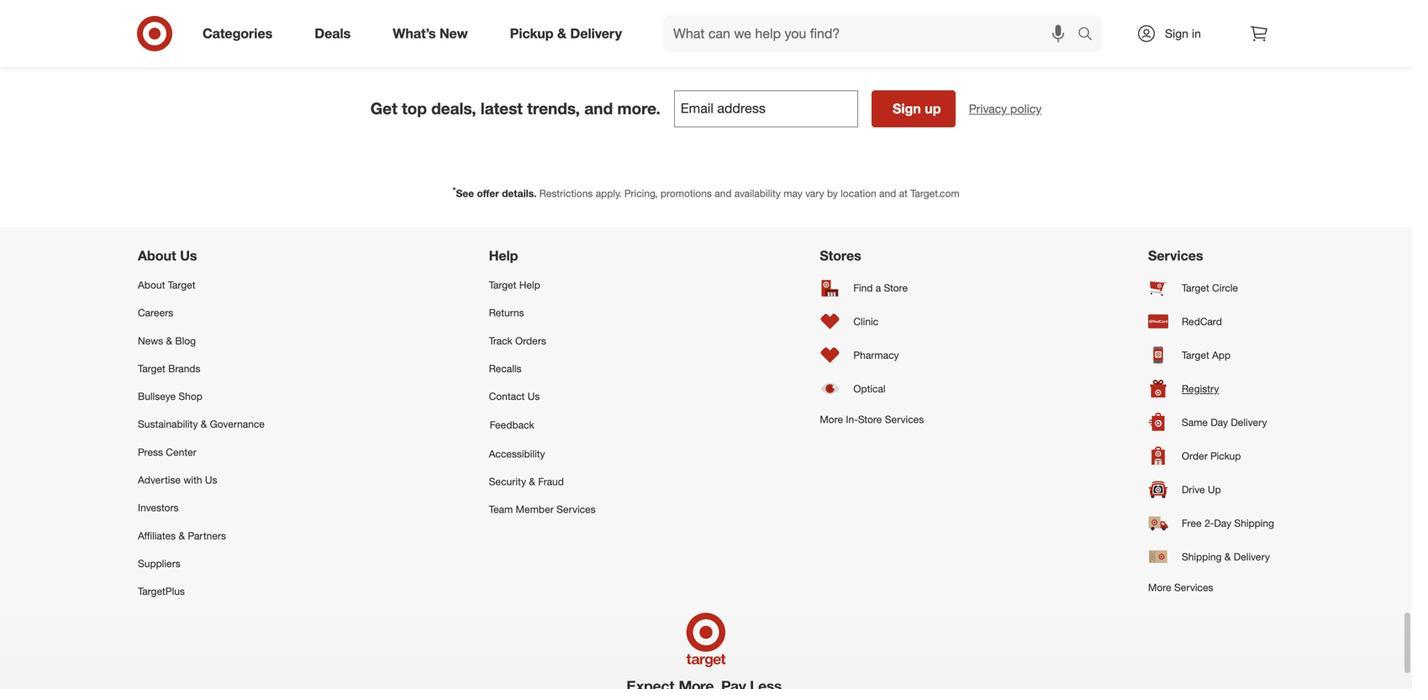 Task type: locate. For each thing, give the bounding box(es) containing it.
0 horizontal spatial sign
[[893, 100, 922, 117]]

0 vertical spatial store
[[884, 282, 908, 294]]

0 horizontal spatial shipping
[[1182, 551, 1222, 563]]

accessibility link
[[489, 440, 596, 468]]

more services
[[1149, 582, 1214, 594]]

What can we help you find? suggestions appear below search field
[[664, 15, 1082, 52]]

* see offer details. restrictions apply. pricing, promotions and availability may vary by location and at target.com
[[453, 185, 960, 200]]

1 vertical spatial sign
[[893, 100, 922, 117]]

1 vertical spatial more
[[1149, 582, 1172, 594]]

0 vertical spatial day
[[1211, 416, 1229, 429]]

store
[[884, 282, 908, 294], [859, 413, 883, 426]]

1 horizontal spatial help
[[520, 279, 541, 291]]

shipping up more services link
[[1182, 551, 1222, 563]]

us right contact
[[528, 390, 540, 403]]

day right same
[[1211, 416, 1229, 429]]

& inside news & blog link
[[166, 335, 172, 347]]

apply.
[[596, 187, 622, 200]]

advertisement region
[[202, 0, 1211, 42]]

& up trends,
[[558, 25, 567, 42]]

0 vertical spatial about
[[138, 248, 176, 264]]

us for contact us
[[528, 390, 540, 403]]

by
[[828, 187, 838, 200]]

us up the about target link
[[180, 248, 197, 264]]

find a store
[[854, 282, 908, 294]]

0 vertical spatial pickup
[[510, 25, 554, 42]]

& inside sustainability & governance link
[[201, 418, 207, 431]]

services down fraud
[[557, 503, 596, 516]]

pickup up get top deals, latest trends, and more.
[[510, 25, 554, 42]]

circle
[[1213, 282, 1239, 294]]

delivery for shipping & delivery
[[1234, 551, 1271, 563]]

accessibility
[[489, 448, 545, 460]]

order pickup
[[1182, 450, 1242, 462]]

1 vertical spatial store
[[859, 413, 883, 426]]

may
[[784, 187, 803, 200]]

top
[[402, 99, 427, 118]]

more
[[820, 413, 844, 426], [1149, 582, 1172, 594]]

store right a
[[884, 282, 908, 294]]

0 vertical spatial us
[[180, 248, 197, 264]]

services down optical link
[[885, 413, 925, 426]]

about up careers
[[138, 279, 165, 291]]

and left more.
[[585, 99, 613, 118]]

what's new link
[[379, 15, 489, 52]]

sign for sign up
[[893, 100, 922, 117]]

& inside shipping & delivery link
[[1225, 551, 1232, 563]]

offer
[[477, 187, 499, 200]]

pickup right order
[[1211, 450, 1242, 462]]

& for pickup
[[558, 25, 567, 42]]

security
[[489, 476, 526, 488]]

store for a
[[884, 282, 908, 294]]

drive up
[[1182, 484, 1222, 496]]

0 vertical spatial help
[[489, 248, 518, 264]]

see
[[456, 187, 474, 200]]

about for about us
[[138, 248, 176, 264]]

affiliates
[[138, 530, 176, 542]]

sign up
[[893, 100, 942, 117]]

press
[[138, 446, 163, 459]]

1 vertical spatial about
[[138, 279, 165, 291]]

more left 'in-'
[[820, 413, 844, 426]]

suppliers
[[138, 558, 181, 570]]

more.
[[618, 99, 661, 118]]

help up the target help
[[489, 248, 518, 264]]

0 horizontal spatial us
[[180, 248, 197, 264]]

latest
[[481, 99, 523, 118]]

2 vertical spatial delivery
[[1234, 551, 1271, 563]]

target for target circle
[[1182, 282, 1210, 294]]

None text field
[[674, 90, 858, 127]]

day
[[1211, 416, 1229, 429], [1215, 517, 1232, 530]]

team member services
[[489, 503, 596, 516]]

target left app
[[1182, 349, 1210, 362]]

returns link
[[489, 299, 596, 327]]

& left fraud
[[529, 476, 536, 488]]

blog
[[175, 335, 196, 347]]

& left blog
[[166, 335, 172, 347]]

& for affiliates
[[179, 530, 185, 542]]

sign for sign in
[[1166, 26, 1189, 41]]

target for target app
[[1182, 349, 1210, 362]]

sign inside button
[[893, 100, 922, 117]]

about
[[138, 248, 176, 264], [138, 279, 165, 291]]

sustainability & governance
[[138, 418, 265, 431]]

0 vertical spatial more
[[820, 413, 844, 426]]

partners
[[188, 530, 226, 542]]

free 2-day shipping
[[1182, 517, 1275, 530]]

delivery for same day delivery
[[1232, 416, 1268, 429]]

in-
[[846, 413, 859, 426]]

us
[[180, 248, 197, 264], [528, 390, 540, 403], [205, 474, 217, 487]]

governance
[[210, 418, 265, 431]]

help inside target help link
[[520, 279, 541, 291]]

up
[[925, 100, 942, 117]]

0 horizontal spatial store
[[859, 413, 883, 426]]

privacy
[[970, 101, 1008, 116]]

us right with
[[205, 474, 217, 487]]

& down free 2-day shipping on the bottom
[[1225, 551, 1232, 563]]

shipping & delivery link
[[1149, 540, 1275, 574]]

& down the bullseye shop link on the bottom left
[[201, 418, 207, 431]]

pickup
[[510, 25, 554, 42], [1211, 450, 1242, 462]]

and left availability
[[715, 187, 732, 200]]

1 horizontal spatial shipping
[[1235, 517, 1275, 530]]

2 vertical spatial us
[[205, 474, 217, 487]]

store down optical link
[[859, 413, 883, 426]]

1 vertical spatial pickup
[[1211, 450, 1242, 462]]

target brands link
[[138, 355, 265, 383]]

a
[[876, 282, 882, 294]]

brands
[[168, 362, 201, 375]]

services
[[1149, 248, 1204, 264], [885, 413, 925, 426], [557, 503, 596, 516], [1175, 582, 1214, 594]]

& for shipping
[[1225, 551, 1232, 563]]

& inside the affiliates & partners link
[[179, 530, 185, 542]]

advertise
[[138, 474, 181, 487]]

0 vertical spatial delivery
[[571, 25, 622, 42]]

about up about target
[[138, 248, 176, 264]]

1 vertical spatial delivery
[[1232, 416, 1268, 429]]

team member services link
[[489, 496, 596, 524]]

1 about from the top
[[138, 248, 176, 264]]

affiliates & partners
[[138, 530, 226, 542]]

day right the free
[[1215, 517, 1232, 530]]

1 vertical spatial us
[[528, 390, 540, 403]]

target left circle
[[1182, 282, 1210, 294]]

1 horizontal spatial us
[[205, 474, 217, 487]]

order
[[1182, 450, 1208, 462]]

new
[[440, 25, 468, 42]]

1 horizontal spatial and
[[715, 187, 732, 200]]

with
[[184, 474, 202, 487]]

shipping up shipping & delivery
[[1235, 517, 1275, 530]]

2-
[[1205, 517, 1215, 530]]

0 horizontal spatial more
[[820, 413, 844, 426]]

help
[[489, 248, 518, 264], [520, 279, 541, 291]]

target help link
[[489, 271, 596, 299]]

target help
[[489, 279, 541, 291]]

press center
[[138, 446, 197, 459]]

1 vertical spatial shipping
[[1182, 551, 1222, 563]]

target up returns
[[489, 279, 517, 291]]

security & fraud link
[[489, 468, 596, 496]]

pickup & delivery
[[510, 25, 622, 42]]

optical
[[854, 383, 886, 395]]

1 horizontal spatial sign
[[1166, 26, 1189, 41]]

help up returns link
[[520, 279, 541, 291]]

1 horizontal spatial more
[[1149, 582, 1172, 594]]

target down news
[[138, 362, 166, 375]]

& right affiliates
[[179, 530, 185, 542]]

same day delivery link
[[1149, 406, 1275, 439]]

and left at
[[880, 187, 897, 200]]

suppliers link
[[138, 550, 265, 578]]

& for security
[[529, 476, 536, 488]]

more down shipping & delivery link
[[1149, 582, 1172, 594]]

&
[[558, 25, 567, 42], [166, 335, 172, 347], [201, 418, 207, 431], [529, 476, 536, 488], [179, 530, 185, 542], [1225, 551, 1232, 563]]

target.com
[[911, 187, 960, 200]]

categories
[[203, 25, 273, 42]]

target
[[168, 279, 196, 291], [489, 279, 517, 291], [1182, 282, 1210, 294], [1182, 349, 1210, 362], [138, 362, 166, 375]]

sustainability & governance link
[[138, 411, 265, 438]]

deals,
[[432, 99, 476, 118]]

vary
[[806, 187, 825, 200]]

more for more services
[[1149, 582, 1172, 594]]

investors link
[[138, 494, 265, 522]]

feedback button
[[489, 411, 596, 440]]

& inside security & fraud link
[[529, 476, 536, 488]]

sign left up
[[893, 100, 922, 117]]

& inside pickup & delivery link
[[558, 25, 567, 42]]

0 vertical spatial sign
[[1166, 26, 1189, 41]]

2 horizontal spatial us
[[528, 390, 540, 403]]

affiliates & partners link
[[138, 522, 265, 550]]

2 about from the top
[[138, 279, 165, 291]]

1 vertical spatial help
[[520, 279, 541, 291]]

contact us link
[[489, 383, 596, 411]]

news
[[138, 335, 163, 347]]

what's new
[[393, 25, 468, 42]]

1 horizontal spatial store
[[884, 282, 908, 294]]

sign left in
[[1166, 26, 1189, 41]]



Task type: describe. For each thing, give the bounding box(es) containing it.
shipping & delivery
[[1182, 551, 1271, 563]]

sign up button
[[872, 90, 956, 127]]

search
[[1071, 27, 1111, 43]]

about target
[[138, 279, 196, 291]]

1 vertical spatial day
[[1215, 517, 1232, 530]]

bullseye shop link
[[138, 383, 265, 411]]

sustainability
[[138, 418, 198, 431]]

advertise with us
[[138, 474, 217, 487]]

more in-store services link
[[820, 406, 925, 434]]

sign in link
[[1123, 15, 1228, 52]]

registry
[[1182, 383, 1220, 395]]

order pickup link
[[1149, 439, 1275, 473]]

stores
[[820, 248, 862, 264]]

1 horizontal spatial pickup
[[1211, 450, 1242, 462]]

target brands
[[138, 362, 201, 375]]

location
[[841, 187, 877, 200]]

what's
[[393, 25, 436, 42]]

categories link
[[188, 15, 294, 52]]

news & blog link
[[138, 327, 265, 355]]

services down shipping & delivery link
[[1175, 582, 1214, 594]]

get top deals, latest trends, and more.
[[371, 99, 661, 118]]

more in-store services
[[820, 413, 925, 426]]

member
[[516, 503, 554, 516]]

investors
[[138, 502, 179, 514]]

drive
[[1182, 484, 1206, 496]]

0 horizontal spatial help
[[489, 248, 518, 264]]

drive up link
[[1149, 473, 1275, 507]]

store for in-
[[859, 413, 883, 426]]

fraud
[[538, 476, 564, 488]]

recalls
[[489, 362, 522, 375]]

more for more in-store services
[[820, 413, 844, 426]]

press center link
[[138, 438, 265, 466]]

target app
[[1182, 349, 1231, 362]]

pickup & delivery link
[[496, 15, 643, 52]]

trends,
[[527, 99, 580, 118]]

targetplus
[[138, 585, 185, 598]]

target app link
[[1149, 339, 1275, 372]]

recalls link
[[489, 355, 596, 383]]

clinic
[[854, 315, 879, 328]]

redcard
[[1182, 315, 1223, 328]]

app
[[1213, 349, 1231, 362]]

bullseye
[[138, 390, 176, 403]]

privacy policy
[[970, 101, 1042, 116]]

about us
[[138, 248, 197, 264]]

*
[[453, 185, 456, 195]]

services up target circle
[[1149, 248, 1204, 264]]

at
[[900, 187, 908, 200]]

orders
[[516, 335, 547, 347]]

target circle
[[1182, 282, 1239, 294]]

up
[[1208, 484, 1222, 496]]

clinic link
[[820, 305, 925, 339]]

shop
[[179, 390, 203, 403]]

redcard link
[[1149, 305, 1275, 339]]

& for sustainability
[[201, 418, 207, 431]]

target circle link
[[1149, 271, 1275, 305]]

optical link
[[820, 372, 925, 406]]

pricing,
[[625, 187, 658, 200]]

careers
[[138, 307, 173, 319]]

2 horizontal spatial and
[[880, 187, 897, 200]]

free 2-day shipping link
[[1149, 507, 1275, 540]]

more services link
[[1149, 574, 1275, 602]]

target: expect more. pay less. image
[[470, 606, 943, 690]]

0 vertical spatial shipping
[[1235, 517, 1275, 530]]

promotions
[[661, 187, 712, 200]]

track
[[489, 335, 513, 347]]

free
[[1182, 517, 1202, 530]]

0 horizontal spatial pickup
[[510, 25, 554, 42]]

find a store link
[[820, 271, 925, 305]]

center
[[166, 446, 197, 459]]

advertise with us link
[[138, 466, 265, 494]]

feedback
[[490, 419, 535, 432]]

target down about us
[[168, 279, 196, 291]]

target for target brands
[[138, 362, 166, 375]]

team
[[489, 503, 513, 516]]

track orders link
[[489, 327, 596, 355]]

get
[[371, 99, 398, 118]]

about for about target
[[138, 279, 165, 291]]

track orders
[[489, 335, 547, 347]]

& for news
[[166, 335, 172, 347]]

privacy policy link
[[970, 100, 1042, 117]]

delivery for pickup & delivery
[[571, 25, 622, 42]]

us inside 'link'
[[205, 474, 217, 487]]

in
[[1193, 26, 1202, 41]]

deals
[[315, 25, 351, 42]]

sign in
[[1166, 26, 1202, 41]]

target for target help
[[489, 279, 517, 291]]

restrictions
[[540, 187, 593, 200]]

0 horizontal spatial and
[[585, 99, 613, 118]]

us for about us
[[180, 248, 197, 264]]

find
[[854, 282, 873, 294]]

bullseye shop
[[138, 390, 203, 403]]

search button
[[1071, 15, 1111, 56]]



Task type: vqa. For each thing, say whether or not it's contained in the screenshot.
With
yes



